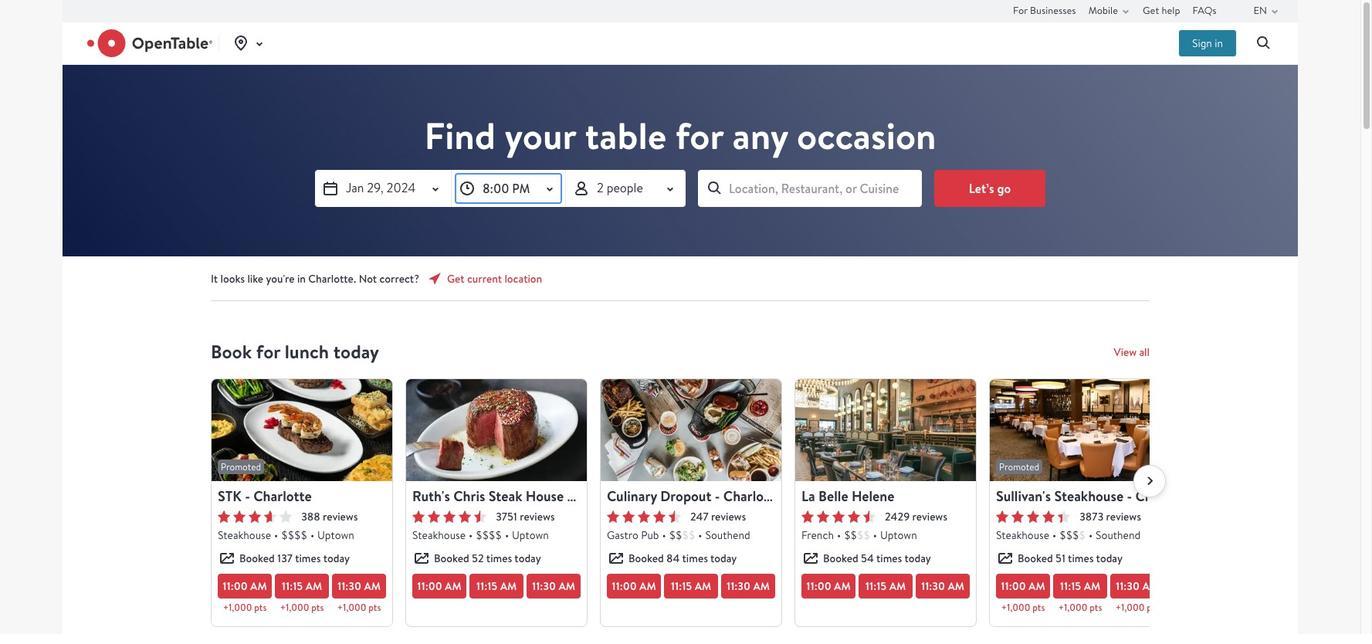 Task type: describe. For each thing, give the bounding box(es) containing it.
mobile button
[[1089, 0, 1135, 22]]

1 - from the left
[[245, 487, 250, 506]]

southend for dropout
[[706, 528, 750, 542]]

8:00
[[483, 180, 509, 197]]

booked for dropout
[[629, 551, 664, 565]]

booked 54 times today
[[823, 551, 931, 565]]

54
[[861, 551, 874, 565]]

get for get current location
[[447, 272, 465, 286]]

11:15 am for house
[[476, 578, 517, 594]]

get current location
[[447, 272, 542, 286]]

3751
[[496, 510, 517, 524]]

pts for stk's the 11:00 am link
[[254, 602, 267, 614]]

reviews for dropout
[[711, 510, 746, 524]]

view
[[1114, 345, 1137, 359]]

+1,000 for 11:15 am link for -
[[280, 602, 309, 614]]

for businesses
[[1013, 3, 1076, 17]]

charlotte.
[[308, 272, 356, 286]]

5 11:30 from the left
[[1116, 578, 1140, 594]]

like
[[247, 272, 263, 286]]

looks
[[220, 272, 245, 286]]

1 am from the left
[[250, 578, 267, 594]]

3 11:30 am from the left
[[921, 578, 965, 594]]

$$$$ for steak
[[476, 528, 502, 542]]

booked 84 times today
[[629, 551, 737, 565]]

book for lunch today
[[211, 339, 379, 365]]

culinary dropout - charlotte
[[607, 487, 782, 506]]

for
[[1013, 3, 1028, 17]]

la belle helene
[[802, 487, 895, 506]]

ruth's chris steak house - charlotte uptown
[[412, 487, 685, 506]]

13 am from the left
[[1029, 578, 1045, 594]]

$$ $$ for dropout
[[669, 528, 695, 542]]

faqs button
[[1193, 0, 1217, 22]]

times for steakhouse
[[1068, 551, 1094, 565]]

steakhouse up 3873
[[1055, 487, 1124, 506]]

ruth's
[[412, 487, 450, 506]]

you're
[[266, 272, 295, 286]]

jan
[[346, 180, 364, 196]]

2429 reviews
[[885, 510, 948, 524]]

times for belle
[[877, 551, 902, 565]]

3 - from the left
[[715, 487, 720, 506]]

view all
[[1114, 345, 1150, 359]]

book
[[211, 339, 252, 365]]

11:15 am link for -
[[275, 574, 329, 599]]

find your table for any occasion
[[424, 110, 936, 161]]

stk
[[218, 487, 242, 506]]

lunch
[[285, 339, 329, 365]]

11:15 for culinary dropout - charlotte
[[671, 578, 692, 594]]

jan 29, 2024 button
[[315, 170, 451, 207]]

steak
[[489, 487, 522, 506]]

en button
[[1254, 0, 1284, 22]]

la
[[802, 487, 815, 506]]

times for dropout
[[682, 551, 708, 565]]

$
[[1079, 528, 1086, 542]]

2 charlotte from the left
[[576, 487, 634, 506]]

get for get help
[[1143, 3, 1159, 17]]

reviews for belle
[[913, 510, 948, 524]]

southend for steakhouse
[[1096, 528, 1141, 542]]

5 11:00 from the left
[[1001, 578, 1026, 594]]

today for booked 52 times today
[[515, 551, 541, 565]]

11:00 am for culinary
[[612, 578, 656, 594]]

view all link
[[1114, 344, 1150, 360]]

faqs
[[1193, 3, 1217, 17]]

reviews for steakhouse
[[1106, 510, 1141, 524]]

gastro
[[607, 528, 639, 542]]

4.5 stars image for chris
[[412, 510, 487, 523]]

uptown for la belle helene
[[880, 528, 917, 542]]

your
[[505, 110, 576, 161]]

11:15 am link for steakhouse
[[1053, 574, 1107, 599]]

booked 52 times today
[[434, 551, 541, 565]]

gastro pub
[[607, 528, 659, 542]]

11:15 am for charlotte
[[671, 578, 711, 594]]

1 horizontal spatial for
[[676, 110, 724, 161]]

29,
[[367, 180, 384, 196]]

booked for belle
[[823, 551, 859, 565]]

today for booked 137 times today
[[323, 551, 350, 565]]

11:30 am +1,000 pts for -
[[1116, 578, 1159, 614]]

sign
[[1192, 36, 1212, 50]]

137
[[277, 551, 293, 565]]

let's go
[[969, 180, 1011, 197]]

occasion
[[797, 110, 936, 161]]

11:30 for la
[[921, 578, 945, 594]]

11 am from the left
[[889, 578, 906, 594]]

jan 29, 2024
[[346, 180, 416, 196]]

0 horizontal spatial for
[[256, 339, 280, 365]]

7 am from the left
[[639, 578, 656, 594]]

4.5 stars image for belle
[[802, 510, 876, 523]]

booked 137 times today
[[239, 551, 350, 565]]

11:00 for culinary dropout - charlotte
[[612, 578, 637, 594]]

booked 51 times today
[[1018, 551, 1123, 565]]

steakhouse for stk - charlotte
[[218, 528, 271, 542]]

3 +1,000 from the left
[[337, 602, 366, 614]]

table
[[585, 110, 667, 161]]

Please input a Location, Restaurant or Cuisine field
[[698, 170, 922, 207]]

6 pts from the left
[[1147, 602, 1159, 614]]

388 reviews
[[301, 510, 358, 524]]

pub
[[641, 528, 659, 542]]

chris
[[453, 487, 485, 506]]

1 $$ from the left
[[669, 528, 682, 542]]

dropout
[[661, 487, 712, 506]]

a photo of la belle helene restaurant image
[[795, 379, 976, 481]]

help
[[1162, 3, 1180, 17]]

businesses
[[1030, 3, 1076, 17]]

culinary
[[607, 487, 657, 506]]

today for booked 84 times today
[[711, 551, 737, 565]]

promoted for sullivan's
[[999, 461, 1040, 473]]

3751 reviews
[[496, 510, 555, 524]]

get help
[[1143, 3, 1180, 17]]

get help button
[[1143, 0, 1180, 22]]

sullivan's steakhouse - charlotte
[[996, 487, 1194, 506]]

booked for steakhouse
[[1018, 551, 1053, 565]]

pts for sullivan's the 11:00 am link
[[1033, 602, 1045, 614]]

all
[[1139, 345, 1150, 359]]

$$ $$ for belle
[[844, 528, 870, 542]]

let's
[[969, 180, 994, 197]]

11:00 am for la
[[807, 578, 851, 594]]

4 am from the left
[[445, 578, 462, 594]]

let's go button
[[934, 170, 1046, 207]]



Task type: vqa. For each thing, say whether or not it's contained in the screenshot.
Check
no



Task type: locate. For each thing, give the bounding box(es) containing it.
booked for -
[[239, 551, 275, 565]]

get current location button
[[425, 270, 542, 288]]

11:00 down booked 137 times today
[[223, 578, 248, 594]]

+1,000 for stk's the 11:00 am link
[[223, 602, 252, 614]]

4 reviews from the left
[[913, 510, 948, 524]]

uptown down 2429
[[880, 528, 917, 542]]

2
[[597, 180, 604, 196]]

booked left the 137
[[239, 551, 275, 565]]

2 11:30 am from the left
[[727, 578, 770, 594]]

3 4.5 stars image from the left
[[802, 510, 876, 523]]

2 southend from the left
[[1096, 528, 1141, 542]]

11:15 am link for belle
[[859, 574, 913, 599]]

6 am from the left
[[559, 578, 575, 594]]

4.5 stars image for dropout
[[607, 510, 681, 523]]

3 11:00 am from the left
[[807, 578, 851, 594]]

1 11:30 from the left
[[337, 578, 362, 594]]

8 am from the left
[[695, 578, 711, 594]]

3873
[[1080, 510, 1104, 524]]

11:30 for culinary
[[727, 578, 751, 594]]

reviews right '388'
[[323, 510, 358, 524]]

8:00 pm
[[483, 180, 530, 197]]

3 booked from the left
[[629, 551, 664, 565]]

it
[[211, 272, 218, 286]]

reviews down house at bottom left
[[520, 510, 555, 524]]

+1,000 for steakhouse 11:15 am link
[[1059, 602, 1088, 614]]

not
[[359, 272, 377, 286]]

11:00 am link down booked 52 times today
[[412, 574, 466, 599]]

1 11:00 am +1,000 pts from the left
[[223, 578, 267, 614]]

3873 reviews
[[1080, 510, 1141, 524]]

1 $$$$ from the left
[[281, 528, 307, 542]]

11:30 down booked 84 times today
[[727, 578, 751, 594]]

84
[[666, 551, 680, 565]]

4 +1,000 from the left
[[1001, 602, 1031, 614]]

today down 3751 reviews on the bottom left
[[515, 551, 541, 565]]

3 11:15 am from the left
[[866, 578, 906, 594]]

1 horizontal spatial southend
[[1096, 528, 1141, 542]]

11:30 am link down booked 51 times today
[[1111, 574, 1165, 599]]

15 am from the left
[[1143, 578, 1159, 594]]

$$ up 84
[[669, 528, 682, 542]]

11:15 am down booked 54 times today
[[866, 578, 906, 594]]

11:00 am +1,000 pts down booked 51 times today
[[1001, 578, 1045, 614]]

1 vertical spatial get
[[447, 272, 465, 286]]

reviews right 3873
[[1106, 510, 1141, 524]]

247 reviews
[[690, 510, 746, 524]]

247
[[690, 510, 709, 524]]

2 horizontal spatial 4.5 stars image
[[802, 510, 876, 523]]

a photo of sullivan's steakhouse - charlotte restaurant image
[[990, 379, 1171, 481]]

9 am from the left
[[753, 578, 770, 594]]

11:15 am +1,000 pts for -
[[1059, 578, 1102, 614]]

11:30 am
[[532, 578, 575, 594], [727, 578, 770, 594], [921, 578, 965, 594]]

11:30 for ruth's
[[532, 578, 556, 594]]

2 11:00 am from the left
[[612, 578, 656, 594]]

11:00 down 'french'
[[807, 578, 832, 594]]

reviews
[[323, 510, 358, 524], [520, 510, 555, 524], [711, 510, 746, 524], [913, 510, 948, 524], [1106, 510, 1141, 524]]

11:15 down booked 54 times today
[[866, 578, 887, 594]]

$$ up 54
[[857, 528, 870, 542]]

- up 3873 reviews
[[1127, 487, 1132, 506]]

11:15 down booked 51 times today
[[1060, 578, 1081, 594]]

promoted up stk
[[221, 461, 261, 473]]

11:30 down booked 52 times today
[[532, 578, 556, 594]]

4 pts from the left
[[1033, 602, 1045, 614]]

steakhouse down 4.2 stars image
[[996, 528, 1050, 542]]

11:00 am link for ruth's
[[412, 574, 466, 599]]

11:00 am +1,000 pts
[[223, 578, 267, 614], [1001, 578, 1045, 614]]

1 11:15 am link from the left
[[275, 574, 329, 599]]

14 am from the left
[[1084, 578, 1101, 594]]

11:30 am down booked 52 times today
[[532, 578, 575, 594]]

3 times from the left
[[682, 551, 708, 565]]

1 booked from the left
[[239, 551, 275, 565]]

0 horizontal spatial 11:15 am +1,000 pts
[[280, 578, 324, 614]]

$$ down 247 at the bottom right
[[682, 528, 695, 542]]

times for chris
[[486, 551, 512, 565]]

1 vertical spatial for
[[256, 339, 280, 365]]

1 11:00 am from the left
[[417, 578, 462, 594]]

1 horizontal spatial 4.5 stars image
[[607, 510, 681, 523]]

1 $$ $$ from the left
[[669, 528, 695, 542]]

0 horizontal spatial southend
[[706, 528, 750, 542]]

reviews right 2429
[[913, 510, 948, 524]]

11:00 am link for la
[[802, 574, 856, 599]]

mobile
[[1089, 3, 1118, 17]]

sign in button
[[1179, 30, 1236, 56]]

11:15 for la belle helene
[[866, 578, 887, 594]]

11:15 down booked 84 times today
[[671, 578, 692, 594]]

3 11:30 am link from the left
[[721, 574, 775, 599]]

2429
[[885, 510, 910, 524]]

1 pts from the left
[[254, 602, 267, 614]]

1 horizontal spatial get
[[1143, 3, 1159, 17]]

times right 51
[[1068, 551, 1094, 565]]

1 horizontal spatial 11:00 am +1,000 pts
[[1001, 578, 1045, 614]]

uptown up pub in the left bottom of the page
[[637, 487, 685, 506]]

11:00 am +1,000 pts for stk
[[223, 578, 267, 614]]

4.5 stars image down ruth's
[[412, 510, 487, 523]]

charlotte up gastro
[[576, 487, 634, 506]]

11:30 am link down booked 52 times today
[[527, 574, 581, 599]]

today down 3873 reviews
[[1096, 551, 1123, 565]]

11:30 am +1,000 pts for charlotte
[[337, 578, 381, 614]]

1 charlotte from the left
[[253, 487, 312, 506]]

reviews for chris
[[520, 510, 555, 524]]

11:00 am link down booked 137 times today
[[218, 574, 272, 599]]

4 charlotte from the left
[[1136, 487, 1194, 506]]

2 - from the left
[[567, 487, 572, 506]]

51
[[1056, 551, 1066, 565]]

steakhouse for sullivan's steakhouse - charlotte
[[996, 528, 1050, 542]]

2 horizontal spatial 11:00 am
[[807, 578, 851, 594]]

3 reviews from the left
[[711, 510, 746, 524]]

5 times from the left
[[1068, 551, 1094, 565]]

11:00 am link for stk
[[218, 574, 272, 599]]

2 promoted from the left
[[999, 461, 1040, 473]]

3 charlotte from the left
[[723, 487, 782, 506]]

uptown down 3751 reviews on the bottom left
[[512, 528, 549, 542]]

today down 2429 reviews
[[905, 551, 931, 565]]

5 11:15 from the left
[[1060, 578, 1081, 594]]

4 $$ from the left
[[857, 528, 870, 542]]

1 11:15 from the left
[[282, 578, 303, 594]]

11:15 am link
[[275, 574, 329, 599], [470, 574, 524, 599], [664, 574, 718, 599], [859, 574, 913, 599], [1053, 574, 1107, 599]]

1 4.5 stars image from the left
[[412, 510, 487, 523]]

1 horizontal spatial promoted
[[999, 461, 1040, 473]]

11:30 down booked 54 times today
[[921, 578, 945, 594]]

3.7 stars image
[[218, 510, 292, 523]]

0 horizontal spatial 11:30 am +1,000 pts
[[337, 578, 381, 614]]

0 vertical spatial get
[[1143, 3, 1159, 17]]

4 11:15 from the left
[[866, 578, 887, 594]]

location
[[505, 272, 542, 286]]

today for booked 54 times today
[[905, 551, 931, 565]]

2 11:00 am +1,000 pts from the left
[[1001, 578, 1045, 614]]

times
[[295, 551, 321, 565], [486, 551, 512, 565], [682, 551, 708, 565], [877, 551, 902, 565], [1068, 551, 1094, 565]]

4.2 stars image
[[996, 510, 1070, 523]]

11:00 for la belle helene
[[807, 578, 832, 594]]

3 am from the left
[[364, 578, 381, 594]]

today down 247 reviews
[[711, 551, 737, 565]]

people
[[607, 180, 643, 196]]

0 horizontal spatial 11:15 am
[[476, 578, 517, 594]]

uptown
[[637, 487, 685, 506], [317, 528, 354, 542], [512, 528, 549, 542], [880, 528, 917, 542]]

$$$$
[[281, 528, 307, 542], [476, 528, 502, 542]]

- right stk
[[245, 487, 250, 506]]

11:15 am link for dropout
[[664, 574, 718, 599]]

1 horizontal spatial 11:00 am
[[612, 578, 656, 594]]

charlotte up 3873 reviews
[[1136, 487, 1194, 506]]

5 11:15 am link from the left
[[1053, 574, 1107, 599]]

pts
[[254, 602, 267, 614], [311, 602, 324, 614], [369, 602, 381, 614], [1033, 602, 1045, 614], [1090, 602, 1102, 614], [1147, 602, 1159, 614]]

2 11:15 am +1,000 pts from the left
[[1059, 578, 1102, 614]]

get left help
[[1143, 3, 1159, 17]]

4 11:30 am link from the left
[[916, 574, 970, 599]]

11:15 am link down booked 84 times today
[[664, 574, 718, 599]]

any
[[733, 110, 788, 161]]

11:30 am for charlotte
[[727, 578, 770, 594]]

2 horizontal spatial 11:15 am
[[866, 578, 906, 594]]

0 horizontal spatial in
[[297, 272, 306, 286]]

for businesses button
[[1013, 0, 1076, 22]]

11:00 down booked 51 times today
[[1001, 578, 1026, 594]]

2 11:00 from the left
[[417, 578, 442, 594]]

4 11:00 am link from the left
[[802, 574, 856, 599]]

booked left 51
[[1018, 551, 1053, 565]]

0 horizontal spatial 11:00 am +1,000 pts
[[223, 578, 267, 614]]

0 horizontal spatial 4.5 stars image
[[412, 510, 487, 523]]

today right lunch
[[333, 339, 379, 365]]

2 11:30 from the left
[[532, 578, 556, 594]]

11:15 am +1,000 pts down booked 137 times today
[[280, 578, 324, 614]]

opentable logo image
[[87, 29, 213, 57]]

booked left 54
[[823, 551, 859, 565]]

4 - from the left
[[1127, 487, 1132, 506]]

5 booked from the left
[[1018, 551, 1053, 565]]

11:00 am down 'french'
[[807, 578, 851, 594]]

steakhouse down 3.7 stars image
[[218, 528, 271, 542]]

11:30
[[337, 578, 362, 594], [532, 578, 556, 594], [727, 578, 751, 594], [921, 578, 945, 594], [1116, 578, 1140, 594]]

a photo of ruth's chris steak house - charlotte uptown restaurant image
[[406, 379, 587, 481]]

today for book for lunch today
[[333, 339, 379, 365]]

11:30 am link down booked 137 times today
[[332, 574, 386, 599]]

find
[[424, 110, 496, 161]]

french
[[802, 528, 834, 542]]

11:00 am link for culinary
[[607, 574, 661, 599]]

it looks like you're in charlotte. not correct?
[[211, 272, 419, 286]]

search icon image
[[1255, 34, 1274, 53]]

$$$$ up booked 137 times today
[[281, 528, 307, 542]]

1 horizontal spatial in
[[1215, 36, 1223, 50]]

2 pts from the left
[[311, 602, 324, 614]]

11:00 for ruth's chris steak house - charlotte uptown
[[417, 578, 442, 594]]

11:30 am link for culinary dropout - charlotte
[[721, 574, 775, 599]]

+1,000 for sullivan's the 11:00 am link
[[1001, 602, 1031, 614]]

11:00 am down gastro pub
[[612, 578, 656, 594]]

2 $$ from the left
[[682, 528, 695, 542]]

$$ $$ up booked 84 times today
[[669, 528, 695, 542]]

charlotte up 247 reviews
[[723, 487, 782, 506]]

southend down 247 reviews
[[706, 528, 750, 542]]

6 +1,000 from the left
[[1116, 602, 1145, 614]]

times right the 137
[[295, 551, 321, 565]]

go
[[997, 180, 1011, 197]]

1 11:30 am from the left
[[532, 578, 575, 594]]

11:00 am +1,000 pts for sullivan's
[[1001, 578, 1045, 614]]

2 horizontal spatial 11:30 am
[[921, 578, 965, 594]]

11:15 am +1,000 pts down booked 51 times today
[[1059, 578, 1102, 614]]

11:30 am link for sullivan's steakhouse - charlotte
[[1111, 574, 1165, 599]]

southend down 3873 reviews
[[1096, 528, 1141, 542]]

$$ $$
[[669, 528, 695, 542], [844, 528, 870, 542]]

11:15 am down booked 52 times today
[[476, 578, 517, 594]]

11:00 am link
[[218, 574, 272, 599], [412, 574, 466, 599], [607, 574, 661, 599], [802, 574, 856, 599], [996, 574, 1050, 599]]

0 vertical spatial in
[[1215, 36, 1223, 50]]

2 people
[[597, 180, 643, 196]]

3 11:00 from the left
[[612, 578, 637, 594]]

11:00 am link down booked 51 times today
[[996, 574, 1050, 599]]

steakhouse for ruth's chris steak house - charlotte uptown
[[412, 528, 466, 542]]

2 $$$$ from the left
[[476, 528, 502, 542]]

- up 247 reviews
[[715, 487, 720, 506]]

2 am from the left
[[306, 578, 322, 594]]

2 11:15 am from the left
[[671, 578, 711, 594]]

today for booked 51 times today
[[1096, 551, 1123, 565]]

+1,000
[[223, 602, 252, 614], [280, 602, 309, 614], [337, 602, 366, 614], [1001, 602, 1031, 614], [1059, 602, 1088, 614], [1116, 602, 1145, 614]]

11:15 am link down booked 52 times today
[[470, 574, 524, 599]]

2 11:00 am link from the left
[[412, 574, 466, 599]]

11:30 down booked 137 times today
[[337, 578, 362, 594]]

times right 54
[[877, 551, 902, 565]]

11:15 am link down booked 137 times today
[[275, 574, 329, 599]]

times right 84
[[682, 551, 708, 565]]

11:00 am link down 'french'
[[802, 574, 856, 599]]

11:30 down booked 51 times today
[[1116, 578, 1140, 594]]

11:00 am link down gastro pub
[[607, 574, 661, 599]]

1 11:30 am link from the left
[[332, 574, 386, 599]]

en
[[1254, 3, 1267, 17]]

388
[[301, 510, 320, 524]]

- right house at bottom left
[[567, 487, 572, 506]]

steakhouse down ruth's
[[412, 528, 466, 542]]

reviews right 247 at the bottom right
[[711, 510, 746, 524]]

5 11:00 am link from the left
[[996, 574, 1050, 599]]

booked left '52'
[[434, 551, 469, 565]]

11:30 am link down booked 84 times today
[[721, 574, 775, 599]]

2 4.5 stars image from the left
[[607, 510, 681, 523]]

11:30 am link for stk - charlotte
[[332, 574, 386, 599]]

for
[[676, 110, 724, 161], [256, 339, 280, 365]]

$$$$ up booked 52 times today
[[476, 528, 502, 542]]

1 horizontal spatial 11:15 am
[[671, 578, 711, 594]]

11:30 am +1,000 pts
[[337, 578, 381, 614], [1116, 578, 1159, 614]]

pm
[[512, 180, 530, 197]]

0 horizontal spatial get
[[447, 272, 465, 286]]

1 11:00 from the left
[[223, 578, 248, 594]]

11:30 am for house
[[532, 578, 575, 594]]

1 times from the left
[[295, 551, 321, 565]]

uptown for ruth's chris steak house - charlotte uptown
[[512, 528, 549, 542]]

0 horizontal spatial $$ $$
[[669, 528, 695, 542]]

stk - charlotte
[[218, 487, 312, 506]]

11:15 am down booked 84 times today
[[671, 578, 711, 594]]

3 $$ from the left
[[844, 528, 857, 542]]

11:15 am +1,000 pts for charlotte
[[280, 578, 324, 614]]

5 11:30 am link from the left
[[1111, 574, 1165, 599]]

booked for chris
[[434, 551, 469, 565]]

2 booked from the left
[[434, 551, 469, 565]]

11:00 am link for sullivan's
[[996, 574, 1050, 599]]

a photo of stk - charlotte restaurant image
[[212, 379, 392, 481]]

2024
[[387, 180, 416, 196]]

pts for steakhouse 11:15 am link
[[1090, 602, 1102, 614]]

today
[[333, 339, 379, 365], [323, 551, 350, 565], [515, 551, 541, 565], [711, 551, 737, 565], [905, 551, 931, 565], [1096, 551, 1123, 565]]

a photo of culinary dropout - charlotte restaurant image
[[601, 379, 782, 481]]

2 11:30 am link from the left
[[527, 574, 581, 599]]

sign in
[[1192, 36, 1223, 50]]

1 reviews from the left
[[323, 510, 358, 524]]

booked down pub in the left bottom of the page
[[629, 551, 664, 565]]

11:00 am +1,000 pts down booked 137 times today
[[223, 578, 267, 614]]

1 southend from the left
[[706, 528, 750, 542]]

10 am from the left
[[834, 578, 851, 594]]

2 11:15 am link from the left
[[470, 574, 524, 599]]

promoted for stk
[[221, 461, 261, 473]]

11:15 am link down booked 51 times today
[[1053, 574, 1107, 599]]

2 +1,000 from the left
[[280, 602, 309, 614]]

1 11:30 am +1,000 pts from the left
[[337, 578, 381, 614]]

in
[[1215, 36, 1223, 50], [297, 272, 306, 286]]

promoted
[[221, 461, 261, 473], [999, 461, 1040, 473]]

4 times from the left
[[877, 551, 902, 565]]

1 11:00 am link from the left
[[218, 574, 272, 599]]

3 11:15 from the left
[[671, 578, 692, 594]]

1 horizontal spatial $$ $$
[[844, 528, 870, 542]]

11:15 for ruth's chris steak house - charlotte uptown
[[476, 578, 498, 594]]

helene
[[852, 487, 895, 506]]

1 horizontal spatial $$$$
[[476, 528, 502, 542]]

11:30 am link down booked 54 times today
[[916, 574, 970, 599]]

3 pts from the left
[[369, 602, 381, 614]]

in right you're
[[297, 272, 306, 286]]

11:15 am link down booked 54 times today
[[859, 574, 913, 599]]

sullivan's
[[996, 487, 1051, 506]]

$$$ $
[[1060, 528, 1086, 542]]

None field
[[698, 170, 922, 207]]

$$
[[669, 528, 682, 542], [682, 528, 695, 542], [844, 528, 857, 542], [857, 528, 870, 542]]

11:00 am
[[417, 578, 462, 594], [612, 578, 656, 594], [807, 578, 851, 594]]

11:15 am +1,000 pts
[[280, 578, 324, 614], [1059, 578, 1102, 614]]

11:30 am down booked 84 times today
[[727, 578, 770, 594]]

5 reviews from the left
[[1106, 510, 1141, 524]]

5 am from the left
[[500, 578, 517, 594]]

$$ $$ up 54
[[844, 528, 870, 542]]

11:30 am +1,000 pts down booked 137 times today
[[337, 578, 381, 614]]

4 11:00 from the left
[[807, 578, 832, 594]]

in inside button
[[1215, 36, 1223, 50]]

for right book
[[256, 339, 280, 365]]

charlotte up 3.7 stars image
[[253, 487, 312, 506]]

times right '52'
[[486, 551, 512, 565]]

current
[[467, 272, 502, 286]]

12 am from the left
[[948, 578, 965, 594]]

1 horizontal spatial 11:30 am
[[727, 578, 770, 594]]

4.5 stars image
[[412, 510, 487, 523], [607, 510, 681, 523], [802, 510, 876, 523]]

1 horizontal spatial 11:30 am +1,000 pts
[[1116, 578, 1159, 614]]

2 11:30 am +1,000 pts from the left
[[1116, 578, 1159, 614]]

3 11:00 am link from the left
[[607, 574, 661, 599]]

11:15 down booked 52 times today
[[476, 578, 498, 594]]

2 $$ $$ from the left
[[844, 528, 870, 542]]

promoted up the sullivan's
[[999, 461, 1040, 473]]

5 pts from the left
[[1090, 602, 1102, 614]]

belle
[[819, 487, 848, 506]]

0 horizontal spatial 11:30 am
[[532, 578, 575, 594]]

today down 388 reviews
[[323, 551, 350, 565]]

52
[[472, 551, 484, 565]]

$$$
[[1060, 528, 1079, 542]]

4 booked from the left
[[823, 551, 859, 565]]

11:00 down gastro
[[612, 578, 637, 594]]

in right sign
[[1215, 36, 1223, 50]]

1 11:15 am from the left
[[476, 578, 517, 594]]

uptown for stk - charlotte
[[317, 528, 354, 542]]

charlotte
[[253, 487, 312, 506], [576, 487, 634, 506], [723, 487, 782, 506], [1136, 487, 1194, 506]]

3 11:15 am link from the left
[[664, 574, 718, 599]]

0 horizontal spatial promoted
[[221, 461, 261, 473]]

1 promoted from the left
[[221, 461, 261, 473]]

times for -
[[295, 551, 321, 565]]

5 +1,000 from the left
[[1059, 602, 1088, 614]]

0 horizontal spatial 11:00 am
[[417, 578, 462, 594]]

for left any
[[676, 110, 724, 161]]

4.5 stars image up pub in the left bottom of the page
[[607, 510, 681, 523]]

11:30 am down booked 54 times today
[[921, 578, 965, 594]]

southend
[[706, 528, 750, 542], [1096, 528, 1141, 542]]

11:00 am for ruth's
[[417, 578, 462, 594]]

0 horizontal spatial $$$$
[[281, 528, 307, 542]]

11:15 am link for chris
[[470, 574, 524, 599]]

11:00 am down booked 52 times today
[[417, 578, 462, 594]]

$$$$ for charlotte
[[281, 528, 307, 542]]

11:00 down booked 52 times today
[[417, 578, 442, 594]]

11:15 am
[[476, 578, 517, 594], [671, 578, 711, 594], [866, 578, 906, 594]]

correct?
[[380, 272, 419, 286]]

11:30 am link for ruth's chris steak house - charlotte uptown
[[527, 574, 581, 599]]

uptown down 388 reviews
[[317, 528, 354, 542]]

$$ right 'french'
[[844, 528, 857, 542]]

11:30 am link for la belle helene
[[916, 574, 970, 599]]

pts for 11:15 am link for -
[[311, 602, 324, 614]]

1 vertical spatial in
[[297, 272, 306, 286]]

11:15 down booked 137 times today
[[282, 578, 303, 594]]

reviews for -
[[323, 510, 358, 524]]

0 vertical spatial for
[[676, 110, 724, 161]]

2 reviews from the left
[[520, 510, 555, 524]]

house
[[526, 487, 564, 506]]

1 horizontal spatial 11:15 am +1,000 pts
[[1059, 578, 1102, 614]]



